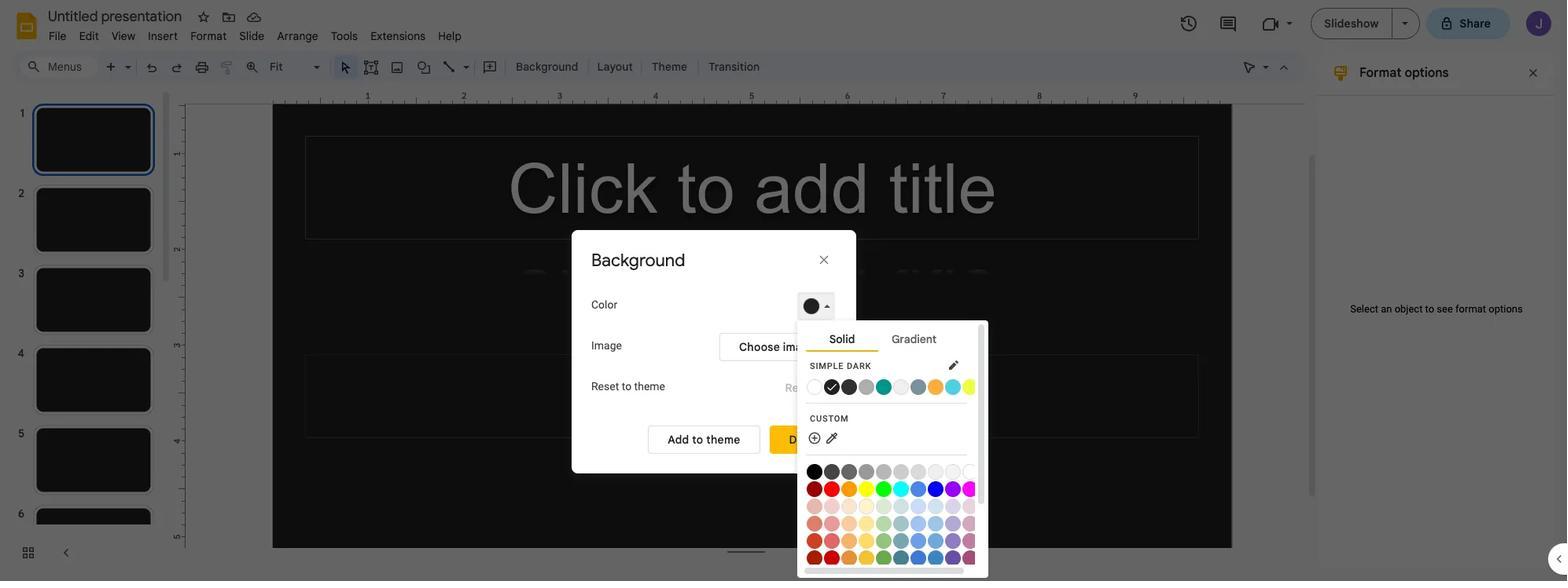Task type: locate. For each thing, give the bounding box(es) containing it.
0 horizontal spatial to
[[622, 380, 632, 393]]

dark orange 1 image
[[841, 551, 857, 567]]

purple cell
[[945, 481, 962, 498]]

light cyan 3 cell
[[893, 499, 910, 515]]

0 horizontal spatial background
[[516, 60, 578, 74]]

light green 3 image
[[876, 500, 892, 515]]

theme inside button
[[706, 433, 740, 447]]

reset inside button
[[785, 382, 815, 396]]

light blue 3 cell
[[928, 499, 944, 515]]

dark green 1 cell
[[876, 551, 892, 567]]

yellow image
[[859, 482, 874, 498]]

reset button
[[765, 375, 835, 403]]

dark cyan 2 cell
[[893, 568, 910, 582]]

transition
[[709, 60, 760, 74]]

0 horizontal spatial reset
[[591, 380, 619, 393]]

dark purple 2 cell
[[945, 568, 962, 582]]

gray image
[[893, 465, 909, 481]]

light blue 2 image
[[928, 517, 944, 533]]

light cornflower blue 2 image
[[911, 517, 926, 533]]

light blue 1 image
[[928, 534, 944, 550]]

light cornflower blue 1 cell
[[911, 533, 927, 550]]

image
[[591, 339, 622, 352]]

choose image button
[[720, 334, 835, 362]]

to inside button
[[692, 433, 703, 447]]

dark gray 2 cell
[[859, 464, 875, 481]]

light red 3 image
[[824, 500, 840, 515]]

to inside 'format options' section
[[1425, 303, 1434, 315]]

cornflower blue cell
[[911, 481, 927, 498]]

theme color #ffab40, close to dark yellow 1 image
[[928, 380, 944, 396]]

light purple 3 cell
[[945, 499, 962, 515]]

menu bar
[[42, 20, 468, 46]]

dark blue 2 cell
[[928, 568, 944, 582]]

light gray 3 image
[[945, 465, 961, 481]]

light cornflower blue 3 image
[[911, 500, 926, 515]]

select an object to see format options
[[1350, 303, 1523, 315]]

1 horizontal spatial to
[[692, 433, 703, 447]]

theme color #4dd0e1, close to blue 11 cell
[[945, 379, 962, 396]]

reset for reset
[[785, 382, 815, 396]]

to right add
[[692, 433, 703, 447]]

theme color #ffab40, close to dark yellow 1 cell
[[928, 379, 944, 396]]

an
[[1381, 303, 1392, 315]]

0 vertical spatial to
[[1425, 303, 1434, 315]]

to
[[1425, 303, 1434, 315], [622, 380, 632, 393], [692, 433, 703, 447]]

menu bar banner
[[0, 0, 1567, 582]]

background
[[516, 60, 578, 74], [591, 250, 685, 271]]

1 vertical spatial to
[[622, 380, 632, 393]]

light yellow 3 cell
[[859, 499, 875, 515]]

light yellow 1 image
[[859, 534, 874, 550]]

theme for reset to theme
[[634, 380, 665, 393]]

magenta image
[[962, 482, 978, 498]]

theme color #eeeeee, close to light gray 2 image
[[893, 380, 909, 396]]

light orange 2 cell
[[841, 516, 858, 533]]

light gray 1 cell
[[911, 464, 927, 481]]

light green 3 cell
[[876, 499, 892, 515]]

light yellow 1 cell
[[859, 533, 875, 550]]

2 horizontal spatial to
[[1425, 303, 1434, 315]]

theme button
[[645, 55, 694, 79]]

light red 1 image
[[824, 534, 840, 550]]

light gray 2 cell
[[928, 464, 944, 481]]

light gray 1 image
[[911, 465, 926, 481]]

1 horizontal spatial theme
[[706, 433, 740, 447]]

light magenta 1 image
[[962, 534, 978, 550]]

dark gray 3 cell
[[841, 464, 858, 481]]

solid tab
[[806, 330, 878, 353]]

select
[[1350, 303, 1378, 315]]

light cyan 1 cell
[[893, 533, 910, 550]]

2 row from the top
[[807, 431, 847, 448]]

theme color #eeff41, close to dark yellow 1 cell
[[962, 379, 979, 396]]

light green 1 image
[[876, 534, 892, 550]]

cornflower blue image
[[911, 482, 926, 498]]

custom
[[810, 415, 849, 425]]

background inside background heading
[[591, 250, 685, 271]]

dark purple 1 cell
[[945, 551, 962, 567]]

reset left "theme color #212121, close to dark gray 30" "image" on the bottom right of page
[[785, 382, 815, 396]]

theme up add to theme button
[[634, 380, 665, 393]]

red image
[[824, 482, 840, 498]]

1 horizontal spatial reset
[[785, 382, 815, 396]]

theme color #303030, close to dark gray 30 image
[[841, 380, 857, 396]]

5 row from the top
[[807, 499, 979, 515]]

Star checkbox
[[193, 6, 215, 28]]

dark orange 2 cell
[[841, 568, 858, 582]]

light orange 3 cell
[[841, 499, 858, 515]]

light red 1 cell
[[824, 533, 841, 550]]

reset
[[591, 380, 619, 393], [785, 382, 815, 396]]

Rename text field
[[42, 6, 191, 25]]

light cyan 2 cell
[[893, 516, 910, 533]]

row
[[807, 379, 979, 396], [807, 431, 847, 448], [807, 464, 979, 481], [807, 481, 979, 498], [807, 499, 979, 515], [807, 516, 979, 533], [807, 533, 979, 550], [807, 551, 979, 567], [807, 568, 979, 582]]

light red berry 3 image
[[807, 500, 822, 515]]

2 vertical spatial to
[[692, 433, 703, 447]]

theme
[[634, 380, 665, 393], [706, 433, 740, 447]]

dark orange 1 cell
[[841, 551, 858, 567]]

menu
[[797, 321, 988, 582]]

red berry cell
[[807, 481, 823, 498]]

dark
[[847, 362, 871, 372]]

to down image
[[622, 380, 632, 393]]

light red berry 3 cell
[[807, 499, 823, 515]]

light purple 2 image
[[945, 517, 961, 533]]

theme color #adadad, close to dark gray 1 cell
[[859, 379, 875, 396]]

0 vertical spatial theme
[[634, 380, 665, 393]]

dark yellow 2 cell
[[859, 568, 875, 582]]

0 horizontal spatial theme
[[634, 380, 665, 393]]

light purple 1 cell
[[945, 533, 962, 550]]

dark magenta 2 cell
[[962, 568, 979, 582]]

red berry image
[[807, 482, 822, 498]]

light blue 1 cell
[[928, 533, 944, 550]]

reset for reset to theme
[[591, 380, 619, 393]]

light orange 1 cell
[[841, 533, 858, 550]]

light orange 3 image
[[841, 500, 857, 515]]

black image
[[807, 465, 822, 481]]

background heading
[[591, 250, 749, 272]]

0 vertical spatial options
[[1405, 65, 1449, 81]]

light gray 3 cell
[[945, 464, 962, 481]]

cyan cell
[[893, 481, 910, 498]]

yellow cell
[[859, 481, 875, 498]]

navigation
[[0, 89, 173, 582]]

reset down image
[[591, 380, 619, 393]]

theme color #eeeeee, close to light gray 2 cell
[[893, 379, 910, 396]]

1 vertical spatial theme
[[706, 433, 740, 447]]

dark gray 1 cell
[[876, 464, 892, 481]]

4 row from the top
[[807, 481, 979, 498]]

light magenta 3 image
[[962, 500, 978, 515]]

dark magenta 1 cell
[[962, 551, 979, 567]]

light purple 2 cell
[[945, 516, 962, 533]]

dark gray 1 image
[[876, 465, 892, 481]]

dark gray 2 image
[[859, 465, 874, 481]]

dark yellow 1 cell
[[859, 551, 875, 567]]

background button
[[509, 55, 585, 79]]

share. private to only me. image
[[1439, 16, 1454, 30]]

light gray 2 image
[[928, 465, 944, 481]]

light purple 3 image
[[945, 500, 961, 515]]

1 vertical spatial background
[[591, 250, 685, 271]]

dark purple 1 image
[[945, 551, 961, 567]]

0 vertical spatial background
[[516, 60, 578, 74]]

theme color #303030, close to dark gray 30 cell
[[841, 379, 858, 396]]

dark blue 1 image
[[928, 551, 944, 567]]

theme color #4dd0e1, close to blue 11 image
[[945, 380, 961, 396]]

8 row from the top
[[807, 551, 979, 567]]

menu containing solid
[[797, 321, 988, 582]]

theme color #212121, close to dark gray 30 cell
[[824, 379, 841, 396]]

1 vertical spatial options
[[1489, 303, 1523, 315]]

options
[[1405, 65, 1449, 81], [1489, 303, 1523, 315]]

to left see
[[1425, 303, 1434, 315]]

1 horizontal spatial background
[[591, 250, 685, 271]]

1 horizontal spatial options
[[1489, 303, 1523, 315]]

purple image
[[945, 482, 961, 498]]

theme right add
[[706, 433, 740, 447]]

0 horizontal spatial options
[[1405, 65, 1449, 81]]

theme for add to theme
[[706, 433, 740, 447]]



Task type: vqa. For each thing, say whether or not it's contained in the screenshot.
menu item
no



Task type: describe. For each thing, give the bounding box(es) containing it.
dark cornflower blue 1 cell
[[911, 551, 927, 567]]

white image
[[962, 465, 978, 481]]

solid
[[829, 333, 855, 347]]

add to theme button
[[648, 426, 760, 454]]

simple
[[810, 362, 844, 372]]

theme color #009688, close to dark blue 15 image
[[876, 380, 892, 396]]

theme color #78909c, close to light cyan 1 cell
[[911, 379, 927, 396]]

dark gray 3 image
[[841, 465, 857, 481]]

orange cell
[[841, 481, 858, 498]]

dark green 2 cell
[[876, 568, 892, 582]]

add
[[668, 433, 689, 447]]

done
[[789, 433, 817, 447]]

background application
[[0, 0, 1567, 582]]

color
[[591, 298, 617, 311]]

object
[[1395, 303, 1423, 315]]

gray cell
[[893, 464, 910, 481]]

light cornflower blue 3 cell
[[911, 499, 927, 515]]

light red 2 cell
[[824, 516, 841, 533]]

light cornflower blue 2 cell
[[911, 516, 927, 533]]

dark magenta 1 image
[[962, 551, 978, 567]]

gradient
[[892, 333, 937, 347]]

done button
[[769, 426, 837, 454]]

light green 2 cell
[[876, 516, 892, 533]]

format options section
[[1319, 51, 1555, 569]]

custom button
[[806, 411, 967, 430]]

light red berry 2 cell
[[807, 516, 823, 533]]

light yellow 2 cell
[[859, 516, 875, 533]]

light blue 2 cell
[[928, 516, 944, 533]]

light green 2 image
[[876, 517, 892, 533]]

dark red berry 1 cell
[[807, 551, 823, 567]]

theme color white image
[[807, 380, 822, 396]]

dark cornflower blue 2 cell
[[911, 568, 927, 582]]

red cell
[[824, 481, 841, 498]]

image
[[783, 341, 815, 355]]

dark red 1 cell
[[824, 551, 841, 567]]

light green 1 cell
[[876, 533, 892, 550]]

6 row from the top
[[807, 516, 979, 533]]

to for add to theme
[[692, 433, 703, 447]]

menu inside background application
[[797, 321, 988, 582]]

Menus field
[[20, 56, 98, 78]]

9 row from the top
[[807, 568, 979, 582]]

format options
[[1360, 65, 1449, 81]]

cyan image
[[893, 482, 909, 498]]

dark gray 4 cell
[[824, 464, 841, 481]]

green image
[[876, 482, 892, 498]]

dark red 1 image
[[824, 551, 840, 567]]

see
[[1437, 303, 1453, 315]]

orange image
[[841, 482, 857, 498]]

dark blue 1 cell
[[928, 551, 944, 567]]

blue image
[[928, 482, 944, 498]]

light orange 2 image
[[841, 517, 857, 533]]

light purple 1 image
[[945, 534, 961, 550]]

transition button
[[701, 55, 767, 79]]

light red berry 1 cell
[[807, 533, 823, 550]]

format
[[1456, 303, 1486, 315]]

light red 2 image
[[824, 517, 840, 533]]

3 row from the top
[[807, 464, 979, 481]]

format
[[1360, 65, 1402, 81]]

blue cell
[[928, 481, 944, 498]]

to for reset to theme
[[622, 380, 632, 393]]

dark cyan 1 cell
[[893, 551, 910, 567]]

dark cornflower blue 1 image
[[911, 551, 926, 567]]

theme color #adadad, close to dark gray 1 image
[[859, 380, 874, 396]]

light red berry 2 image
[[807, 517, 822, 533]]

7 row from the top
[[807, 533, 979, 550]]

theme color #78909c, close to light cyan 1 image
[[911, 380, 926, 396]]

light yellow 2 image
[[859, 517, 874, 533]]

simple dark
[[810, 362, 871, 372]]

light magenta 2 image
[[962, 517, 978, 533]]

navigation inside background application
[[0, 89, 173, 582]]

menu bar inside 'menu bar' banner
[[42, 20, 468, 46]]

light magenta 1 cell
[[962, 533, 979, 550]]

choose image
[[739, 341, 815, 355]]

reset to theme
[[591, 380, 665, 393]]

light cyan 2 image
[[893, 517, 909, 533]]

dark green 1 image
[[876, 551, 892, 567]]

light cyan 1 image
[[893, 534, 909, 550]]

dark red berry 1 image
[[807, 551, 822, 567]]

light red 3 cell
[[824, 499, 841, 515]]

dark red berry 2 cell
[[807, 568, 823, 582]]

theme color #212121, close to dark gray 30 image
[[824, 380, 840, 396]]

choose
[[739, 341, 780, 355]]

magenta cell
[[962, 481, 979, 498]]

select an object to see format options element
[[1342, 303, 1531, 315]]

background inside background button
[[516, 60, 578, 74]]

light blue 3 image
[[928, 500, 944, 515]]

light orange 1 image
[[841, 534, 857, 550]]

theme color #009688, close to dark blue 15 cell
[[876, 379, 892, 396]]

light cornflower blue 1 image
[[911, 534, 926, 550]]

light cyan 3 image
[[893, 500, 909, 515]]

add to theme
[[668, 433, 740, 447]]

light magenta 2 cell
[[962, 516, 979, 533]]

dark yellow 1 image
[[859, 551, 874, 567]]

theme
[[652, 60, 687, 74]]

dark red 2 cell
[[824, 568, 841, 582]]

dark gray 4 image
[[824, 465, 840, 481]]

1 row from the top
[[807, 379, 979, 396]]

gradient tab
[[878, 330, 950, 351]]

mode and view toolbar
[[1237, 51, 1297, 83]]

background dialog
[[572, 230, 856, 474]]

main toolbar
[[98, 55, 768, 79]]

dark cyan 1 image
[[893, 551, 909, 567]]

light red berry 1 image
[[807, 534, 822, 550]]

black cell
[[807, 464, 823, 481]]

light magenta 3 cell
[[962, 499, 979, 515]]

theme color #eeff41, close to dark yellow 1 image
[[962, 380, 978, 396]]

green cell
[[876, 481, 892, 498]]

light yellow 3 image
[[859, 500, 874, 515]]



